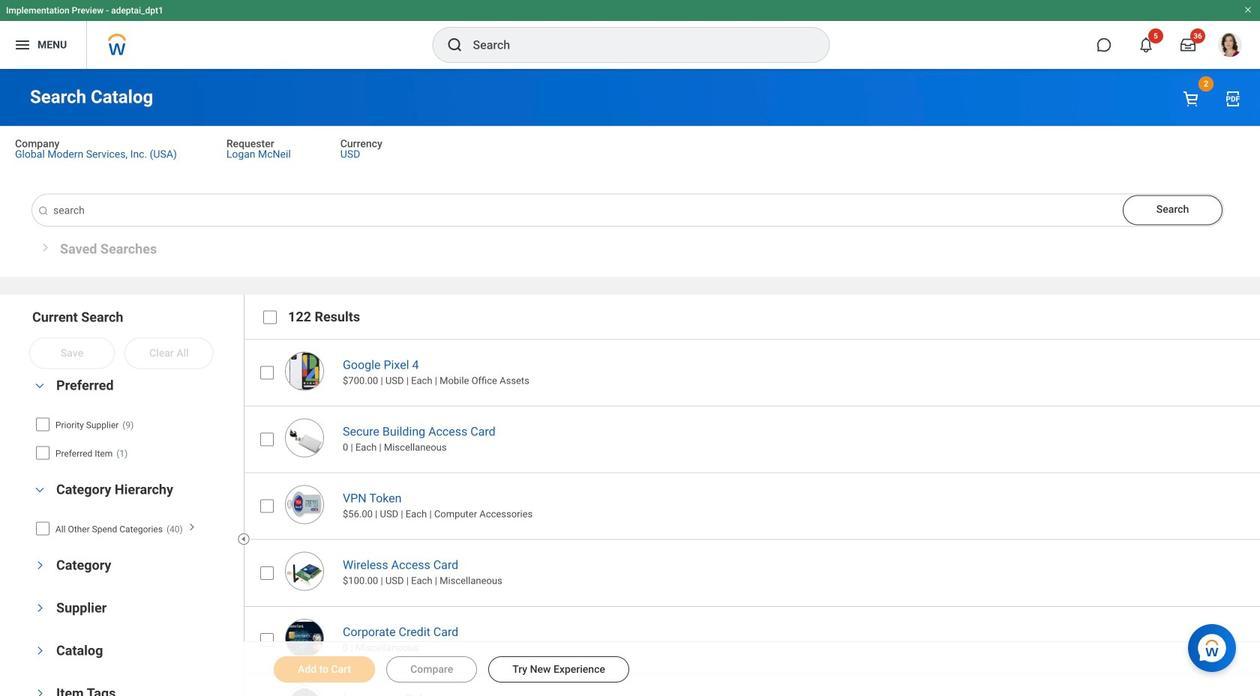 Task type: describe. For each thing, give the bounding box(es) containing it.
cart image
[[1182, 90, 1200, 108]]

chevron right image
[[183, 523, 201, 532]]

5 list item from the top
[[244, 607, 1260, 673]]

6 list item from the top
[[244, 673, 1260, 697]]

2 list item from the top
[[244, 406, 1260, 473]]

1 vertical spatial chevron down image
[[35, 643, 45, 661]]

1 vertical spatial chevron down image
[[35, 557, 45, 575]]

Search Catalog text field
[[32, 195, 1223, 226]]

1 list item from the top
[[244, 339, 1260, 406]]

4 list item from the top
[[244, 540, 1260, 607]]

Search Workday  search field
[[473, 29, 798, 62]]

2 group from the top
[[30, 481, 236, 545]]

justify image
[[14, 36, 32, 54]]

search image
[[38, 205, 49, 217]]

filter search field
[[30, 309, 246, 697]]

action bar region
[[244, 642, 1260, 697]]

1 group from the top
[[30, 376, 236, 469]]

2 vertical spatial chevron down image
[[35, 600, 45, 618]]



Task type: locate. For each thing, give the bounding box(es) containing it.
chevron down image inside group
[[31, 485, 49, 496]]

inbox large image
[[1181, 38, 1196, 53]]

tree inside group
[[35, 412, 231, 466]]

profile logan mcneil image
[[1218, 33, 1242, 60]]

None search field
[[30, 195, 1223, 226]]

2 vertical spatial chevron down image
[[35, 685, 45, 697]]

banner
[[0, 0, 1260, 69]]

close environment banner image
[[1244, 5, 1253, 14]]

chevron down image
[[31, 485, 49, 496], [35, 557, 45, 575], [35, 600, 45, 618]]

0 vertical spatial chevron down image
[[31, 381, 49, 392]]

tree
[[35, 412, 231, 466]]

group
[[30, 376, 236, 469], [30, 481, 236, 545]]

0 vertical spatial chevron down image
[[31, 485, 49, 496]]

list item
[[244, 339, 1260, 406], [244, 406, 1260, 473], [244, 473, 1260, 540], [244, 540, 1260, 607], [244, 607, 1260, 673], [244, 673, 1260, 697]]

chevron down image
[[31, 381, 49, 392], [35, 643, 45, 661], [35, 685, 45, 697]]

view printable version (pdf) image
[[1224, 90, 1242, 108]]

notifications large image
[[1139, 38, 1154, 53]]

main content
[[0, 69, 1260, 697]]

0 vertical spatial group
[[30, 376, 236, 469]]

search image
[[446, 36, 464, 54]]

1 vertical spatial group
[[30, 481, 236, 545]]

3 list item from the top
[[244, 473, 1260, 540]]



Task type: vqa. For each thing, say whether or not it's contained in the screenshot.
Liu to the top
no



